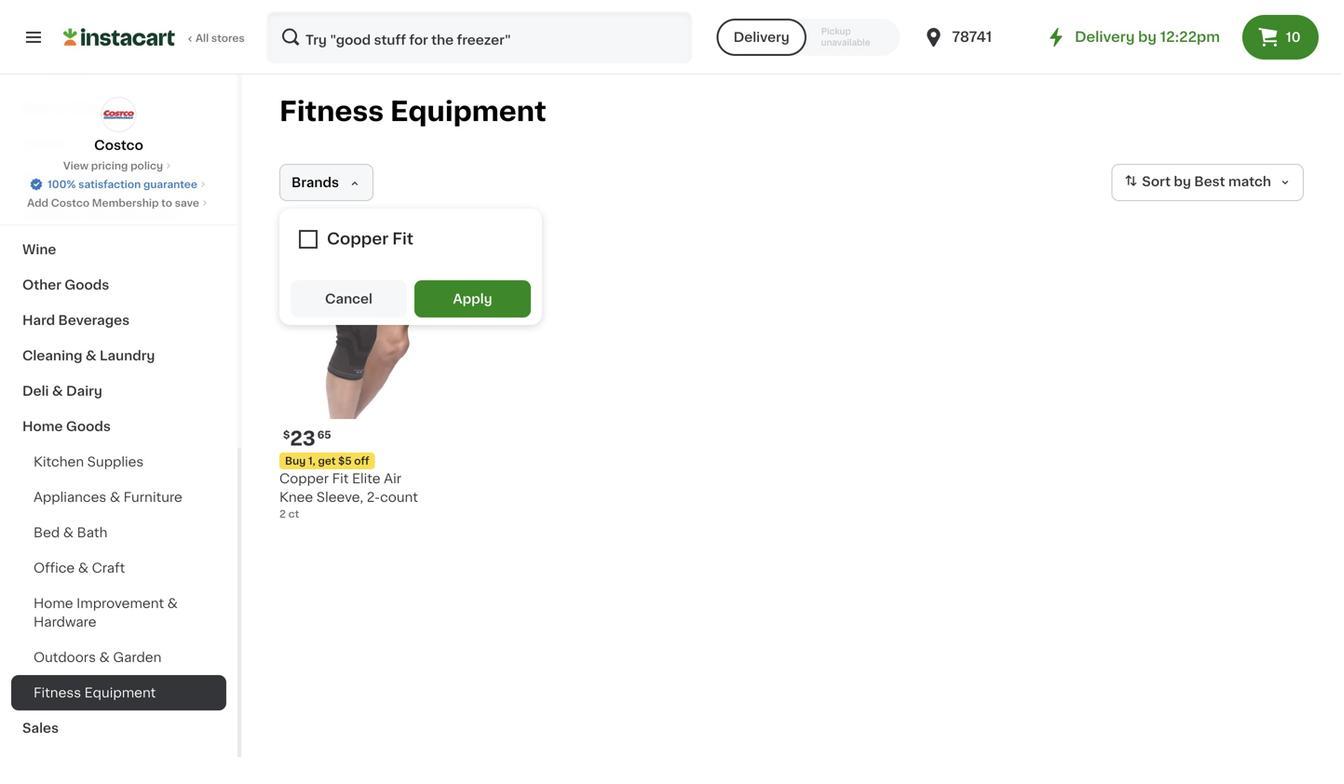 Task type: describe. For each thing, give the bounding box(es) containing it.
100% satisfaction guarantee button
[[29, 173, 209, 192]]

beer & cider
[[22, 102, 108, 115]]

0 vertical spatial fitness
[[279, 98, 384, 125]]

office
[[34, 562, 75, 575]]

sales
[[22, 722, 59, 735]]

cider
[[71, 102, 108, 115]]

delivery by 12:22pm
[[1075, 30, 1220, 44]]

knee
[[279, 491, 313, 504]]

dairy
[[66, 385, 102, 398]]

bed & bath link
[[11, 515, 226, 551]]

guarantee
[[143, 179, 197, 190]]

other goods
[[22, 279, 109, 292]]

supplies
[[87, 456, 144, 469]]

copper fit elite air knee sleeve, 2-count 2 ct
[[279, 472, 418, 519]]

bath
[[77, 526, 107, 539]]

1,
[[308, 456, 316, 466]]

delivery button
[[717, 19, 807, 56]]

1 vertical spatial fitness equipment
[[34, 687, 156, 700]]

delivery by 12:22pm link
[[1045, 26, 1220, 48]]

beer & cider link
[[11, 90, 226, 126]]

other
[[22, 279, 61, 292]]

paper
[[22, 172, 62, 185]]

policy
[[130, 161, 163, 171]]

ct
[[288, 509, 299, 519]]

paper goods link
[[11, 161, 226, 197]]

$5
[[338, 456, 352, 466]]

fitness equipment link
[[11, 675, 226, 711]]

best match
[[1195, 175, 1272, 188]]

all stores
[[196, 33, 245, 43]]

all
[[196, 33, 209, 43]]

1 horizontal spatial fitness equipment
[[279, 98, 547, 125]]

add for add
[[396, 277, 423, 290]]

off
[[354, 456, 369, 466]]

product group
[[279, 261, 438, 522]]

home goods link
[[11, 409, 226, 444]]

deli
[[22, 385, 49, 398]]

view pricing policy
[[63, 161, 163, 171]]

& for garden
[[99, 651, 110, 664]]

12:22pm
[[1161, 30, 1220, 44]]

home for home goods
[[22, 420, 63, 433]]

view
[[63, 161, 89, 171]]

health
[[22, 208, 67, 221]]

& for laundry
[[86, 349, 96, 362]]

0 horizontal spatial costco
[[51, 198, 90, 208]]

best
[[1195, 175, 1226, 188]]

& for cider
[[57, 102, 68, 115]]

by for sort
[[1174, 175, 1192, 188]]

home goods
[[22, 420, 111, 433]]

& for furniture
[[110, 491, 120, 504]]

add button
[[360, 266, 432, 300]]

& for bath
[[63, 526, 74, 539]]

sort
[[1142, 175, 1171, 188]]

10 button
[[1243, 15, 1319, 60]]

electronics link
[[11, 55, 226, 90]]

costco logo image
[[101, 97, 136, 132]]

2
[[279, 509, 286, 519]]

appliances & furniture
[[34, 491, 182, 504]]

sleeve,
[[317, 491, 364, 504]]

get
[[318, 456, 336, 466]]

count
[[380, 491, 418, 504]]

sort by
[[1142, 175, 1192, 188]]

air
[[384, 472, 402, 485]]

brands
[[292, 176, 339, 189]]

0 horizontal spatial equipment
[[84, 687, 156, 700]]

goods for home goods
[[66, 420, 111, 433]]

outdoors
[[34, 651, 96, 664]]

paper goods
[[22, 172, 110, 185]]

deli & dairy link
[[11, 374, 226, 409]]

to
[[161, 198, 172, 208]]

brands button
[[279, 164, 374, 201]]

100% satisfaction guarantee
[[48, 179, 197, 190]]

hard beverages link
[[11, 303, 226, 338]]

goods for paper goods
[[65, 172, 110, 185]]

improvement
[[77, 597, 164, 610]]

save
[[175, 198, 199, 208]]

hard
[[22, 314, 55, 327]]

home improvement & hardware
[[34, 597, 178, 629]]

instacart logo image
[[63, 26, 175, 48]]

office & craft
[[34, 562, 125, 575]]

bed
[[34, 526, 60, 539]]

personal
[[84, 208, 143, 221]]

delivery for delivery by 12:22pm
[[1075, 30, 1135, 44]]

goods for other goods
[[65, 279, 109, 292]]



Task type: vqa. For each thing, say whether or not it's contained in the screenshot.
the middle Quencher,
no



Task type: locate. For each thing, give the bounding box(es) containing it.
& right beer
[[57, 102, 68, 115]]

liquor
[[22, 137, 65, 150]]

deli & dairy
[[22, 385, 102, 398]]

65
[[317, 430, 331, 440]]

& inside "link"
[[52, 385, 63, 398]]

1 vertical spatial by
[[1174, 175, 1192, 188]]

beer
[[22, 102, 54, 115]]

health & personal care link
[[11, 197, 226, 232]]

cleaning & laundry
[[22, 349, 155, 362]]

other goods link
[[11, 267, 226, 303]]

0 horizontal spatial add
[[27, 198, 48, 208]]

satisfaction
[[78, 179, 141, 190]]

costco up view pricing policy link
[[94, 139, 143, 152]]

craft
[[92, 562, 125, 575]]

by right sort
[[1174, 175, 1192, 188]]

home for home improvement & hardware
[[34, 597, 73, 610]]

health & personal care
[[22, 208, 179, 221]]

1 vertical spatial fitness
[[34, 687, 81, 700]]

by
[[1139, 30, 1157, 44], [1174, 175, 1192, 188]]

equipment up sales 'link'
[[84, 687, 156, 700]]

fitness down outdoors
[[34, 687, 81, 700]]

copper
[[279, 472, 329, 485]]

0 horizontal spatial delivery
[[734, 31, 790, 44]]

garden
[[113, 651, 162, 664]]

& down beverages
[[86, 349, 96, 362]]

2 vertical spatial goods
[[66, 420, 111, 433]]

home up hardware
[[34, 597, 73, 610]]

laundry
[[100, 349, 155, 362]]

service type group
[[717, 19, 900, 56]]

0 horizontal spatial fitness equipment
[[34, 687, 156, 700]]

care
[[146, 208, 179, 221]]

delivery for delivery
[[734, 31, 790, 44]]

home improvement & hardware link
[[11, 586, 226, 640]]

& right bed
[[63, 526, 74, 539]]

1 horizontal spatial fitness
[[279, 98, 384, 125]]

& for dairy
[[52, 385, 63, 398]]

$
[[283, 430, 290, 440]]

by left '12:22pm'
[[1139, 30, 1157, 44]]

home down deli
[[22, 420, 63, 433]]

goods down the view
[[65, 172, 110, 185]]

& inside home improvement & hardware
[[167, 597, 178, 610]]

add inside button
[[396, 277, 423, 290]]

0 vertical spatial add
[[27, 198, 48, 208]]

cleaning
[[22, 349, 82, 362]]

add for add costco membership to save
[[27, 198, 48, 208]]

0 vertical spatial home
[[22, 420, 63, 433]]

pricing
[[91, 161, 128, 171]]

goods
[[65, 172, 110, 185], [65, 279, 109, 292], [66, 420, 111, 433]]

Search field
[[268, 13, 691, 61]]

apply
[[453, 293, 492, 306]]

& right health
[[70, 208, 81, 221]]

outdoors & garden link
[[11, 640, 226, 675]]

by inside field
[[1174, 175, 1192, 188]]

1 vertical spatial home
[[34, 597, 73, 610]]

fit
[[332, 472, 349, 485]]

all stores link
[[63, 11, 246, 63]]

by for delivery
[[1139, 30, 1157, 44]]

costco down 100%
[[51, 198, 90, 208]]

1 vertical spatial goods
[[65, 279, 109, 292]]

Best match Sort by field
[[1112, 164, 1304, 201]]

1 vertical spatial add
[[396, 277, 423, 290]]

outdoors & garden
[[34, 651, 162, 664]]

sales link
[[11, 711, 226, 746]]

view pricing policy link
[[63, 158, 174, 173]]

delivery inside button
[[734, 31, 790, 44]]

home inside home improvement & hardware
[[34, 597, 73, 610]]

& for personal
[[70, 208, 81, 221]]

1 vertical spatial equipment
[[84, 687, 156, 700]]

kitchen
[[34, 456, 84, 469]]

cancel
[[325, 293, 373, 306]]

100%
[[48, 179, 76, 190]]

office & craft link
[[11, 551, 226, 586]]

fitness equipment
[[279, 98, 547, 125], [34, 687, 156, 700]]

goods inside the paper goods link
[[65, 172, 110, 185]]

1 horizontal spatial equipment
[[390, 98, 547, 125]]

fitness
[[279, 98, 384, 125], [34, 687, 81, 700]]

&
[[57, 102, 68, 115], [70, 208, 81, 221], [86, 349, 96, 362], [52, 385, 63, 398], [110, 491, 120, 504], [63, 526, 74, 539], [78, 562, 89, 575], [167, 597, 178, 610], [99, 651, 110, 664]]

23
[[290, 429, 316, 449]]

kitchen supplies
[[34, 456, 144, 469]]

goods inside the other goods link
[[65, 279, 109, 292]]

appliances
[[34, 491, 106, 504]]

goods up kitchen supplies at the bottom left of page
[[66, 420, 111, 433]]

& down supplies
[[110, 491, 120, 504]]

cancel button
[[291, 280, 407, 318]]

78741 button
[[923, 11, 1034, 63]]

0 horizontal spatial by
[[1139, 30, 1157, 44]]

2-
[[367, 491, 380, 504]]

fitness up brands dropdown button at the left top of page
[[279, 98, 384, 125]]

add
[[27, 198, 48, 208], [396, 277, 423, 290]]

hard beverages
[[22, 314, 130, 327]]

kitchen supplies link
[[11, 444, 226, 480]]

& right improvement
[[167, 597, 178, 610]]

buy
[[285, 456, 306, 466]]

buy 1, get $5 off
[[285, 456, 369, 466]]

& left garden
[[99, 651, 110, 664]]

costco
[[94, 139, 143, 152], [51, 198, 90, 208]]

equipment
[[390, 98, 547, 125], [84, 687, 156, 700]]

appliances & furniture link
[[11, 480, 226, 515]]

1 horizontal spatial add
[[396, 277, 423, 290]]

& right deli
[[52, 385, 63, 398]]

bed & bath
[[34, 526, 107, 539]]

add costco membership to save
[[27, 198, 199, 208]]

1 horizontal spatial costco
[[94, 139, 143, 152]]

0 vertical spatial fitness equipment
[[279, 98, 547, 125]]

membership
[[92, 198, 159, 208]]

electronics
[[22, 66, 98, 79]]

0 vertical spatial goods
[[65, 172, 110, 185]]

10
[[1286, 31, 1301, 44]]

1 horizontal spatial delivery
[[1075, 30, 1135, 44]]

hardware
[[34, 616, 96, 629]]

0 horizontal spatial fitness
[[34, 687, 81, 700]]

0 vertical spatial by
[[1139, 30, 1157, 44]]

1 horizontal spatial by
[[1174, 175, 1192, 188]]

elite
[[352, 472, 381, 485]]

& for craft
[[78, 562, 89, 575]]

beverages
[[58, 314, 130, 327]]

goods up beverages
[[65, 279, 109, 292]]

1 vertical spatial costco
[[51, 198, 90, 208]]

home
[[22, 420, 63, 433], [34, 597, 73, 610]]

0 vertical spatial costco
[[94, 139, 143, 152]]

goods inside home goods link
[[66, 420, 111, 433]]

match
[[1229, 175, 1272, 188]]

equipment down search field
[[390, 98, 547, 125]]

$ 23 65
[[283, 429, 331, 449]]

78741
[[952, 30, 992, 44]]

& left craft
[[78, 562, 89, 575]]

None search field
[[266, 11, 693, 63]]

0 vertical spatial equipment
[[390, 98, 547, 125]]

add costco membership to save link
[[27, 196, 210, 211]]

cleaning & laundry link
[[11, 338, 226, 374]]

furniture
[[124, 491, 182, 504]]

stores
[[211, 33, 245, 43]]



